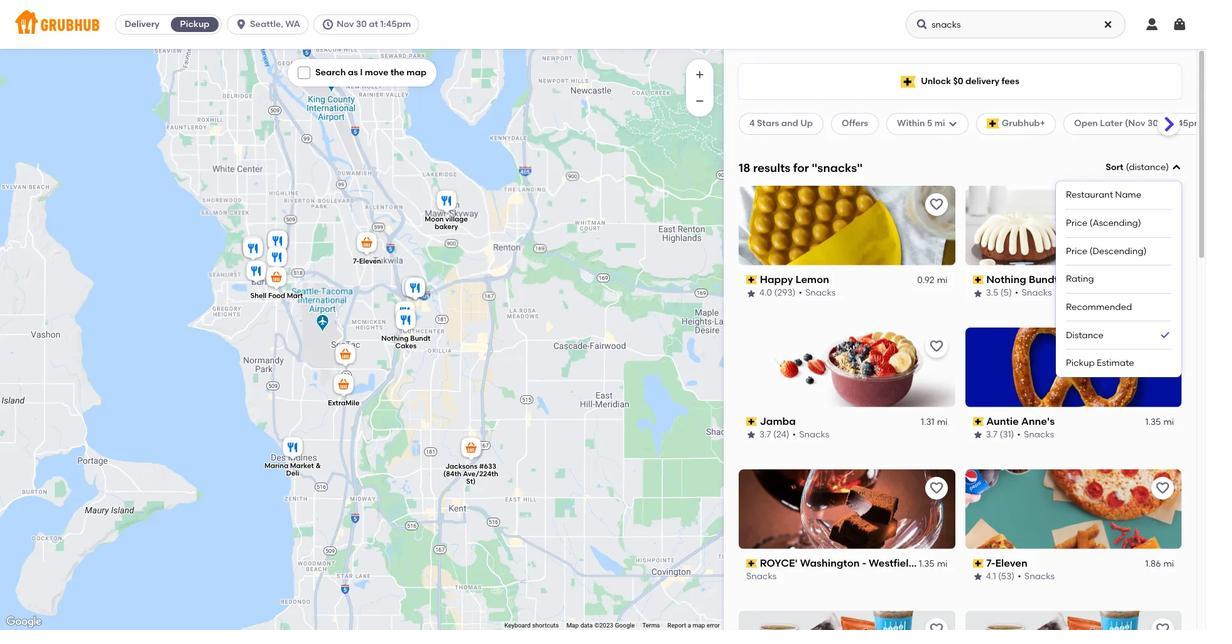 Task type: vqa. For each thing, say whether or not it's contained in the screenshot.


Task type: locate. For each thing, give the bounding box(es) containing it.
extramile
[[328, 400, 360, 408]]

map data ©2023 google
[[566, 623, 635, 630]]

nothing bundt cakes down happy lemon icon
[[381, 335, 431, 351]]

0 horizontal spatial eleven
[[359, 257, 381, 265]]

snacks for jamba
[[799, 430, 830, 441]]

save this restaurant image
[[929, 197, 944, 212], [1155, 339, 1170, 354], [929, 481, 944, 496], [1155, 481, 1170, 496]]

&
[[316, 462, 321, 470]]

3.7 for jamba
[[760, 430, 771, 441]]

rating
[[1066, 274, 1094, 285]]

1 vertical spatial grubhub plus flag logo image
[[987, 119, 999, 129]]

5
[[927, 118, 932, 129]]

1 horizontal spatial 1.35
[[1145, 417, 1161, 428]]

keyboard shortcuts button
[[504, 622, 559, 631]]

pickup right delivery button
[[180, 19, 210, 30]]

price down restaurant on the top right of the page
[[1066, 218, 1088, 229]]

snacks down anne's
[[1024, 430, 1054, 441]]

• snacks down lemon
[[799, 288, 836, 299]]

0 horizontal spatial 3.7
[[760, 430, 771, 441]]

3.7 (31)
[[986, 430, 1014, 441]]

deli
[[286, 470, 299, 478]]

price (descending)
[[1066, 246, 1147, 257]]

auntie anne's image
[[403, 276, 428, 303]]

0 horizontal spatial cakes
[[395, 342, 417, 351]]

0 vertical spatial price
[[1066, 218, 1088, 229]]

1:45pm)
[[1172, 118, 1206, 129]]

1 horizontal spatial bundt
[[1029, 274, 1058, 286]]

within
[[897, 118, 925, 129]]

bundt down happy lemon icon
[[410, 335, 431, 343]]

nothing down happy lemon icon
[[381, 335, 409, 343]]

royce' washington - westfield southcenter mall logo image
[[739, 470, 955, 549]]

bundt left rating at the right top of page
[[1029, 274, 1058, 286]]

0 vertical spatial 30
[[356, 19, 367, 30]]

1 vertical spatial price
[[1066, 246, 1088, 257]]

pickup inside field
[[1066, 358, 1095, 369]]

nothing up (5)
[[986, 274, 1026, 286]]

distance
[[1066, 330, 1104, 341]]

snacks down "royce'" on the right bottom of page
[[746, 572, 777, 582]]

eleven inside map region
[[359, 257, 381, 265]]

grubhub plus flag logo image
[[901, 76, 916, 88], [987, 119, 999, 129]]

• snacks right (53) on the bottom right of page
[[1018, 572, 1055, 582]]

list box
[[1066, 182, 1172, 378]]

0 vertical spatial pickup
[[180, 19, 210, 30]]

error
[[707, 623, 720, 630]]

antojitos michalisco 1st ave image
[[265, 229, 290, 256]]

4.1 (53)
[[986, 572, 1015, 582]]

star icon image down subscription pass icon
[[973, 289, 983, 299]]

seattle,
[[250, 19, 283, 30]]

pickup down distance
[[1066, 358, 1095, 369]]

0 vertical spatial grubhub plus flag logo image
[[901, 76, 916, 88]]

1.86 mi
[[1145, 559, 1174, 570]]

0 vertical spatial eleven
[[359, 257, 381, 265]]

0 vertical spatial 7-
[[353, 257, 359, 265]]

svg image inside seattle, wa button
[[235, 18, 248, 31]]

search
[[315, 67, 346, 78]]

1.35
[[1145, 417, 1161, 428], [919, 559, 935, 570]]

jacksons #633 (84th ave/224th st) image
[[459, 436, 484, 464]]

subscription pass image
[[746, 276, 757, 285], [746, 418, 757, 427], [973, 418, 984, 427], [746, 560, 757, 568], [973, 560, 984, 568]]

30 right nov
[[356, 19, 367, 30]]

1 horizontal spatial nothing bundt cakes
[[986, 274, 1092, 286]]

1.31 mi
[[921, 417, 948, 428]]

pierro bakery image
[[264, 245, 290, 273]]

1 vertical spatial cakes
[[395, 342, 417, 351]]

(ascending)
[[1090, 218, 1141, 229]]

(
[[1126, 162, 1129, 173]]

• snacks for 7-
[[1018, 572, 1055, 582]]

grubhub plus flag logo image left the unlock
[[901, 76, 916, 88]]

0 horizontal spatial nothing
[[381, 335, 409, 343]]

pickup for pickup
[[180, 19, 210, 30]]

snacks
[[805, 288, 836, 299], [1022, 288, 1052, 299], [799, 430, 830, 441], [1024, 430, 1054, 441], [746, 572, 777, 582], [1025, 572, 1055, 582]]

1 horizontal spatial 7-
[[986, 558, 995, 570]]

0 horizontal spatial map
[[407, 67, 427, 78]]

bundt
[[1029, 274, 1058, 286], [410, 335, 431, 343]]

0 horizontal spatial nothing bundt cakes
[[381, 335, 431, 351]]

3.7 left "(31)"
[[986, 430, 998, 441]]

3.7 left (24)
[[760, 430, 771, 441]]

1 horizontal spatial eleven
[[995, 558, 1028, 570]]

1 vertical spatial 1.35 mi
[[919, 559, 948, 570]]

nothing inside nothing bundt cakes
[[381, 335, 409, 343]]

pickup
[[180, 19, 210, 30], [1066, 358, 1095, 369]]

1 vertical spatial nothing
[[381, 335, 409, 343]]

"snacks"
[[812, 161, 863, 175]]

save this restaurant button for shell food mart logo
[[1152, 619, 1174, 631]]

bundt inside nothing bundt cakes
[[410, 335, 431, 343]]

and
[[781, 118, 798, 129]]

1 price from the top
[[1066, 218, 1088, 229]]

sea tac marathon image
[[333, 342, 358, 370]]

pickup for pickup estimate
[[1066, 358, 1095, 369]]

fees
[[1002, 76, 1020, 87]]

snacks right (24)
[[799, 430, 830, 441]]

• right (53) on the bottom right of page
[[1018, 572, 1021, 582]]

happy lemon image
[[393, 300, 418, 327]]

cakes up recommended
[[1061, 274, 1092, 286]]

save this restaurant button for 7-eleven logo
[[1152, 477, 1174, 500]]

distance
[[1129, 162, 1166, 173]]

star icon image
[[746, 289, 756, 299], [973, 289, 983, 299], [746, 431, 756, 441], [973, 431, 983, 441], [973, 573, 983, 583]]

auntie anne's logo image
[[965, 328, 1182, 408]]

subscription pass image for auntie anne's
[[973, 418, 984, 427]]

30 inside nov 30 at 1:45pm button
[[356, 19, 367, 30]]

mawadda cafe image
[[265, 229, 290, 256]]

moon village bakery image
[[434, 188, 459, 216]]

none field containing sort
[[1056, 161, 1182, 378]]

1 vertical spatial 7-eleven
[[986, 558, 1028, 570]]

0 horizontal spatial 30
[[356, 19, 367, 30]]

open
[[1074, 118, 1098, 129]]

save this restaurant button for nothing bundt cakes logo
[[1152, 193, 1174, 216]]

svg image
[[1145, 17, 1160, 32], [235, 18, 248, 31], [1172, 163, 1182, 173]]

1 horizontal spatial pickup
[[1066, 358, 1095, 369]]

• snacks down anne's
[[1017, 430, 1054, 441]]

star icon image left 3.7 (31) at bottom
[[973, 431, 983, 441]]

report a map error link
[[668, 623, 720, 630]]

0 horizontal spatial pickup
[[180, 19, 210, 30]]

2 3.7 from the left
[[986, 430, 998, 441]]

Search for food, convenience, alcohol... search field
[[906, 11, 1126, 38]]

None field
[[1056, 161, 1182, 378]]

2 price from the top
[[1066, 246, 1088, 257]]

star icon image left 4.1
[[973, 573, 983, 583]]

nothing
[[986, 274, 1026, 286], [381, 335, 409, 343]]

0 horizontal spatial 1.35
[[919, 559, 935, 570]]

snacks down lemon
[[805, 288, 836, 299]]

svg image
[[1172, 17, 1187, 32], [322, 18, 334, 31], [916, 18, 929, 31], [1103, 19, 1113, 30], [948, 119, 958, 129]]

(293)
[[774, 288, 796, 299]]

30 right the (nov
[[1148, 118, 1158, 129]]

nothing bundt cakes inside map region
[[381, 335, 431, 351]]

map right the a
[[693, 623, 705, 630]]

dairy queen image
[[240, 234, 265, 262]]

• snacks for happy
[[799, 288, 836, 299]]

list box inside field
[[1066, 182, 1172, 378]]

(84th
[[443, 470, 461, 479]]

restaurant name
[[1066, 190, 1142, 201]]

1 vertical spatial at
[[1161, 118, 1170, 129]]

•
[[799, 288, 802, 299], [1015, 288, 1019, 299], [793, 430, 796, 441], [1017, 430, 1021, 441], [1018, 572, 1021, 582]]

save this restaurant button for happy lemon logo
[[925, 193, 948, 216]]

1 horizontal spatial 7-eleven
[[986, 558, 1028, 570]]

0 vertical spatial 1.35 mi
[[1145, 417, 1174, 428]]

1 3.7 from the left
[[760, 430, 771, 441]]

7 eleven image
[[354, 231, 379, 258]]

save this restaurant image for nothing bundt cakes logo
[[1155, 197, 1170, 212]]

1 horizontal spatial 30
[[1148, 118, 1158, 129]]

at left 1:45pm)
[[1161, 118, 1170, 129]]

star icon image for auntie
[[973, 431, 983, 441]]

0 vertical spatial at
[[369, 19, 378, 30]]

0 vertical spatial cakes
[[1061, 274, 1092, 286]]

jamba logo image
[[739, 328, 955, 408]]

grubhub plus flag logo image left grubhub+
[[987, 119, 999, 129]]

price (ascending)
[[1066, 218, 1141, 229]]

check icon image
[[1159, 329, 1172, 342]]

price up rating at the right top of page
[[1066, 246, 1088, 257]]

0 horizontal spatial grubhub plus flag logo image
[[901, 76, 916, 88]]

1 horizontal spatial svg image
[[1145, 17, 1160, 32]]

map right 'the'
[[407, 67, 427, 78]]

at left 1:45pm
[[369, 19, 378, 30]]

1 horizontal spatial 3.7
[[986, 430, 998, 441]]

0 horizontal spatial 7-
[[353, 257, 359, 265]]

seattle, wa
[[250, 19, 300, 30]]

7-eleven
[[353, 257, 381, 265], [986, 558, 1028, 570]]

star icon image left 3.7 (24)
[[746, 431, 756, 441]]

cakes down nothing bundt cakes icon on the left
[[395, 342, 417, 351]]

• down happy lemon
[[799, 288, 802, 299]]

eleven
[[359, 257, 381, 265], [995, 558, 1028, 570]]

pickup button
[[168, 14, 221, 35]]

1 vertical spatial 30
[[1148, 118, 1158, 129]]

recommended
[[1066, 302, 1132, 313]]

0 vertical spatial 7-eleven
[[353, 257, 381, 265]]

delivery
[[966, 76, 1000, 87]]

map
[[566, 623, 579, 630]]

snacks right (53) on the bottom right of page
[[1025, 572, 1055, 582]]

• right (5)
[[1015, 288, 1019, 299]]

0 horizontal spatial bundt
[[410, 335, 431, 343]]

save this restaurant image for the extramile logo
[[929, 623, 944, 631]]

(nov
[[1125, 118, 1146, 129]]

sort ( distance )
[[1106, 162, 1169, 173]]

price for price (descending)
[[1066, 246, 1088, 257]]

1 horizontal spatial cakes
[[1061, 274, 1092, 286]]

0 horizontal spatial 1.35 mi
[[919, 559, 948, 570]]

main navigation navigation
[[0, 0, 1206, 49]]

1 vertical spatial 1.35
[[919, 559, 935, 570]]

save this restaurant image for royce' washington - westfield southcenter mall
[[929, 481, 944, 496]]

1 vertical spatial bundt
[[410, 335, 431, 343]]

marina market & deli image
[[280, 435, 305, 463]]

subscription pass image for happy lemon
[[746, 276, 757, 285]]

-
[[862, 558, 867, 570]]

1 vertical spatial eleven
[[995, 558, 1028, 570]]

0 vertical spatial bundt
[[1029, 274, 1058, 286]]

1.35 for anne's
[[1145, 417, 1161, 428]]

move
[[365, 67, 388, 78]]

1 horizontal spatial 1.35 mi
[[1145, 417, 1174, 428]]

1 vertical spatial pickup
[[1066, 358, 1095, 369]]

snacks for happy lemon
[[805, 288, 836, 299]]

0.92
[[917, 275, 935, 286]]

0 horizontal spatial 7-eleven
[[353, 257, 381, 265]]

ronnie's market image
[[244, 259, 269, 286]]

• snacks for auntie
[[1017, 430, 1054, 441]]

restaurant
[[1066, 190, 1113, 201]]

later
[[1100, 118, 1123, 129]]

save this restaurant button for "jamba logo" on the bottom
[[925, 335, 948, 358]]

seattle, wa button
[[227, 14, 313, 35]]

• for auntie
[[1017, 430, 1021, 441]]

mi for washington
[[937, 559, 948, 570]]

1 vertical spatial nothing bundt cakes
[[381, 335, 431, 351]]

save this restaurant image
[[1155, 197, 1170, 212], [929, 339, 944, 354], [929, 623, 944, 631], [1155, 623, 1170, 631]]

1 vertical spatial map
[[693, 623, 705, 630]]

(24)
[[773, 430, 789, 441]]

mi for lemon
[[937, 275, 948, 286]]

map
[[407, 67, 427, 78], [693, 623, 705, 630]]

0 horizontal spatial at
[[369, 19, 378, 30]]

1 horizontal spatial nothing
[[986, 274, 1026, 286]]

for
[[793, 161, 809, 175]]

report
[[668, 623, 686, 630]]

snacks for 7-eleven
[[1025, 572, 1055, 582]]

3.5 (5)
[[986, 288, 1012, 299]]

0 vertical spatial 1.35
[[1145, 417, 1161, 428]]

terms link
[[642, 623, 660, 630]]

price
[[1066, 218, 1088, 229], [1066, 246, 1088, 257]]

mi for eleven
[[1164, 559, 1174, 570]]

30
[[356, 19, 367, 30], [1148, 118, 1158, 129]]

1 horizontal spatial grubhub plus flag logo image
[[987, 119, 999, 129]]

sort
[[1106, 162, 1124, 173]]

village
[[445, 215, 468, 223]]

happy
[[760, 274, 793, 286]]

0 horizontal spatial svg image
[[235, 18, 248, 31]]

tacos el hass image
[[241, 236, 266, 264]]

• right "(31)"
[[1017, 430, 1021, 441]]

2 horizontal spatial svg image
[[1172, 163, 1182, 173]]

save this restaurant image for happy lemon
[[929, 197, 944, 212]]

3.7
[[760, 430, 771, 441], [986, 430, 998, 441]]

search as i move the map
[[315, 67, 427, 78]]

pickup inside pickup button
[[180, 19, 210, 30]]

star icon image left the 4.0
[[746, 289, 756, 299]]

at
[[369, 19, 378, 30], [1161, 118, 1170, 129]]

stars
[[757, 118, 779, 129]]

list box containing restaurant name
[[1066, 182, 1172, 378]]

nothing bundt cakes up (5)
[[986, 274, 1092, 286]]

7-eleven inside map region
[[353, 257, 381, 265]]

shell food mart image
[[264, 265, 289, 293]]



Task type: describe. For each thing, give the bounding box(es) containing it.
price for price (ascending)
[[1066, 218, 1088, 229]]

1.31
[[921, 417, 935, 428]]

data
[[580, 623, 593, 630]]

jacksons
[[445, 463, 478, 471]]

extramile image
[[331, 373, 356, 400]]

shell food mart
[[250, 292, 303, 300]]

within 5 mi
[[897, 118, 945, 129]]

(descending)
[[1090, 246, 1147, 257]]

mart
[[287, 292, 303, 300]]

grubhub+
[[1002, 118, 1045, 129]]

• for 7-
[[1018, 572, 1021, 582]]

$0
[[953, 76, 963, 87]]

1 horizontal spatial map
[[693, 623, 705, 630]]

happy lemon
[[760, 274, 829, 286]]

1 horizontal spatial at
[[1161, 118, 1170, 129]]

save this restaurant button for auntie anne's logo
[[1152, 335, 1174, 358]]

washington
[[800, 558, 860, 570]]

delivery
[[125, 19, 159, 30]]

name
[[1115, 190, 1142, 201]]

1 vertical spatial 7-
[[986, 558, 995, 570]]

plus icon image
[[694, 68, 706, 81]]

• snacks right (24)
[[793, 430, 830, 441]]

1.35 mi for royce' washington - westfield southcenter mall
[[919, 559, 948, 570]]

1.35 for washington
[[919, 559, 935, 570]]

snacks for auntie anne's
[[1024, 430, 1054, 441]]

jacksons #633 (84th ave/224th st)
[[443, 463, 498, 486]]

moon village bakery
[[425, 215, 468, 231]]

grubhub plus flag logo image for grubhub+
[[987, 119, 999, 129]]

market
[[290, 462, 314, 470]]

bakery
[[435, 223, 458, 231]]

4.1
[[986, 572, 996, 582]]

save this restaurant image for 7-eleven
[[1155, 481, 1170, 496]]

0 vertical spatial map
[[407, 67, 427, 78]]

delivery button
[[116, 14, 168, 35]]

#633
[[479, 463, 496, 471]]

estimate
[[1097, 358, 1134, 369]]

mi for anne's
[[1164, 417, 1174, 428]]

jamba
[[760, 416, 796, 428]]

18
[[739, 161, 750, 175]]

happy lemon logo image
[[739, 186, 955, 266]]

at inside nov 30 at 1:45pm button
[[369, 19, 378, 30]]

(53)
[[998, 572, 1015, 582]]

wa
[[285, 19, 300, 30]]

cakes inside nothing bundt cakes
[[395, 342, 417, 351]]

snacks right (5)
[[1022, 288, 1052, 299]]

subscription pass image for jamba
[[746, 418, 757, 427]]

1.35 mi for auntie anne's
[[1145, 417, 1174, 428]]

marina market & deli
[[264, 462, 321, 478]]

)
[[1166, 162, 1169, 173]]

0 vertical spatial nothing bundt cakes
[[986, 274, 1092, 286]]

a
[[688, 623, 691, 630]]

nov
[[337, 19, 354, 30]]

subscription pass image
[[973, 276, 984, 285]]

distance option
[[1066, 322, 1172, 350]]

4
[[749, 118, 755, 129]]

shortcuts
[[532, 623, 559, 630]]

anne's
[[1021, 416, 1055, 428]]

0.92 mi
[[917, 275, 948, 286]]

save this restaurant image for shell food mart logo
[[1155, 623, 1170, 631]]

• right (24)
[[793, 430, 796, 441]]

southcenter
[[918, 558, 979, 570]]

• snacks right (5)
[[1015, 288, 1052, 299]]

ave/224th
[[463, 470, 498, 479]]

up
[[800, 118, 813, 129]]

royce' washington - westfield southcenter mall
[[760, 558, 1002, 570]]

st)
[[466, 478, 476, 486]]

auntie anne's
[[986, 416, 1055, 428]]

keyboard shortcuts
[[504, 623, 559, 630]]

royce' washington - westfield southcenter mall image
[[403, 276, 428, 303]]

18 results for "snacks"
[[739, 161, 863, 175]]

svg image inside nov 30 at 1:45pm button
[[322, 18, 334, 31]]

google image
[[3, 614, 45, 631]]

shell
[[250, 292, 267, 300]]

subscription pass image for 7-eleven
[[973, 560, 984, 568]]

3.5
[[986, 288, 999, 299]]

grubhub plus flag logo image for unlock $0 delivery fees
[[901, 76, 916, 88]]

save this restaurant image for "jamba logo" on the bottom
[[929, 339, 944, 354]]

save this restaurant button for 'royce' washington - westfield southcenter mall logo'
[[925, 477, 948, 500]]

jamba image
[[400, 275, 425, 303]]

nothing bundt cakes logo image
[[965, 186, 1182, 266]]

extramile logo image
[[739, 612, 955, 631]]

star icon image for 7-
[[973, 573, 983, 583]]

7-eleven logo image
[[965, 470, 1182, 549]]

subscription pass image for royce' washington - westfield southcenter mall
[[746, 560, 757, 568]]

minus icon image
[[694, 95, 706, 107]]

(31)
[[1000, 430, 1014, 441]]

terms
[[642, 623, 660, 630]]

svg image inside field
[[1172, 163, 1182, 173]]

star icon image for happy
[[746, 289, 756, 299]]

food
[[268, 292, 285, 300]]

unlock $0 delivery fees
[[921, 76, 1020, 87]]

map region
[[0, 0, 741, 631]]

3.7 (24)
[[760, 430, 789, 441]]

keyboard
[[504, 623, 531, 630]]

open later (nov 30 at 1:45pm)
[[1074, 118, 1206, 129]]

unlock
[[921, 76, 951, 87]]

nov 30 at 1:45pm button
[[313, 14, 424, 35]]

nothing bundt cakes image
[[393, 308, 418, 335]]

save this restaurant image for auntie anne's
[[1155, 339, 1170, 354]]

auntie
[[986, 416, 1019, 428]]

(5)
[[1001, 288, 1012, 299]]

moon
[[425, 215, 444, 223]]

3.7 for auntie anne's
[[986, 430, 998, 441]]

shell food mart logo image
[[965, 612, 1182, 631]]

mall
[[981, 558, 1002, 570]]

0 vertical spatial nothing
[[986, 274, 1026, 286]]

7- inside map region
[[353, 257, 359, 265]]

4.0
[[760, 288, 772, 299]]

lemon
[[796, 274, 829, 286]]

report a map error
[[668, 623, 720, 630]]

nothing bundt cakes link
[[973, 273, 1174, 287]]

4.0 (293)
[[760, 288, 796, 299]]

• for happy
[[799, 288, 802, 299]]

results
[[753, 161, 791, 175]]

save this restaurant button for the extramile logo
[[925, 619, 948, 631]]



